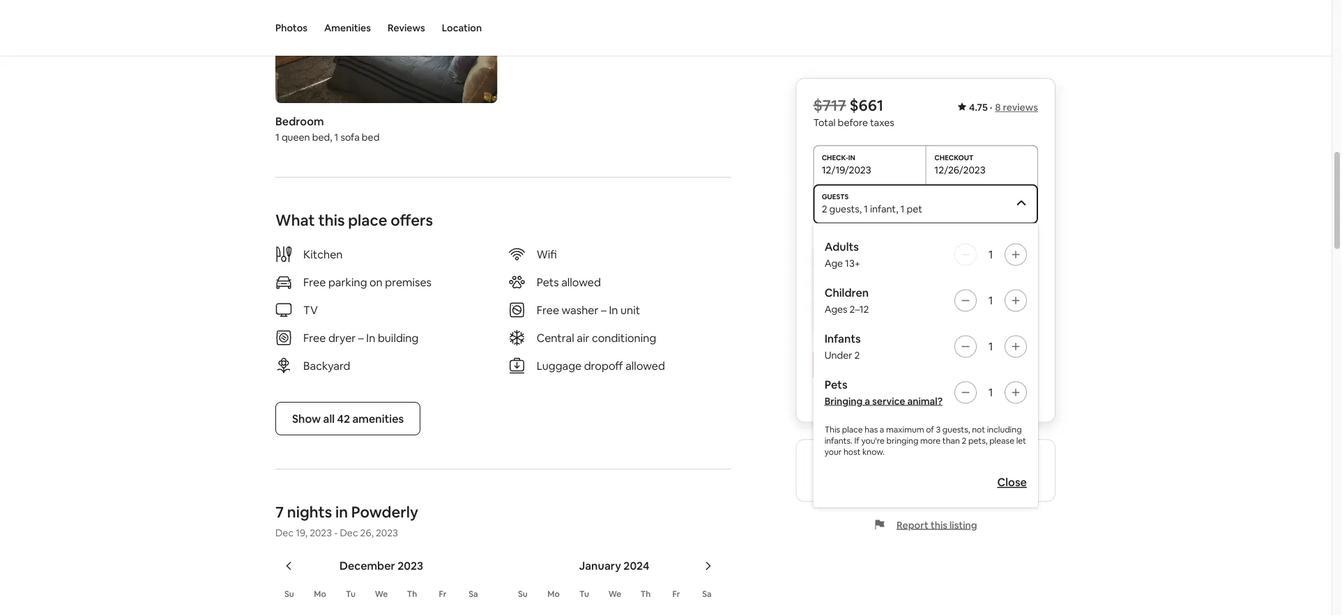 Task type: locate. For each thing, give the bounding box(es) containing it.
1 horizontal spatial on
[[857, 317, 867, 328]]

before for refundable
[[890, 306, 916, 317]]

1 vertical spatial pets
[[825, 378, 848, 392]]

0 horizontal spatial pets
[[537, 276, 559, 290]]

1 horizontal spatial in
[[609, 304, 618, 318]]

0 horizontal spatial in
[[366, 331, 376, 346]]

all
[[323, 412, 335, 427]]

th down 2024 on the left bottom
[[641, 590, 651, 601]]

2 horizontal spatial place
[[953, 457, 981, 471]]

1 vertical spatial this
[[931, 519, 948, 532]]

2023 left -
[[310, 528, 332, 540]]

, left infant
[[860, 203, 862, 215]]

1 horizontal spatial before
[[890, 306, 916, 317]]

on inside rachel's place on airbnb is usually fully booked.
[[983, 457, 996, 471]]

2 fr from the left
[[673, 590, 680, 601]]

this
[[318, 211, 345, 231], [931, 519, 948, 532]]

1 horizontal spatial pets
[[825, 378, 848, 392]]

free up central
[[537, 304, 559, 318]]

2 sa from the left
[[703, 590, 712, 601]]

0 vertical spatial place
[[348, 211, 388, 231]]

0 horizontal spatial sa
[[469, 590, 478, 601]]

on down the pets,
[[983, 457, 996, 471]]

0 horizontal spatial tu
[[346, 590, 356, 601]]

dryer
[[328, 331, 356, 346]]

1 inside children group
[[989, 294, 993, 308]]

2023 inside calendar application
[[398, 560, 423, 574]]

2 tu from the left
[[580, 590, 589, 601]]

0 horizontal spatial we
[[375, 590, 388, 601]]

in for unit
[[609, 304, 618, 318]]

0 horizontal spatial su
[[285, 590, 294, 601]]

2023
[[310, 528, 332, 540], [376, 528, 398, 540], [398, 560, 423, 574]]

,
[[860, 203, 862, 215], [896, 203, 899, 215]]

free parking on premises
[[303, 276, 432, 290]]

19
[[886, 317, 895, 328]]

1 horizontal spatial sa
[[703, 590, 712, 601]]

pets up "bringing"
[[825, 378, 848, 392]]

on
[[370, 276, 383, 290], [857, 317, 867, 328], [983, 457, 996, 471]]

1 inside pets group
[[989, 386, 993, 400]]

kitchen
[[303, 248, 343, 262]]

photos button
[[276, 0, 308, 56]]

in for building
[[366, 331, 376, 346]]

0 horizontal spatial mo
[[314, 590, 326, 601]]

a inside 'pets bringing a service animal?'
[[865, 395, 871, 408]]

before right cancel
[[975, 306, 1001, 317]]

12/19/2023
[[822, 164, 872, 176]]

free left dryer
[[303, 331, 326, 346]]

1 horizontal spatial we
[[609, 590, 622, 601]]

this down infants.
[[814, 457, 835, 471]]

2023 right 26,
[[376, 528, 398, 540]]

0 horizontal spatial in
[[335, 503, 348, 523]]

bedroom image
[[276, 0, 498, 104], [276, 0, 498, 104]]

has
[[865, 424, 878, 435]]

1 horizontal spatial allowed
[[626, 359, 665, 374]]

know.
[[863, 447, 885, 458]]

1 vertical spatial in
[[366, 331, 376, 346]]

1 vertical spatial in
[[335, 503, 348, 523]]

before down '$661' on the right top of page
[[838, 116, 868, 129]]

0 horizontal spatial ,
[[860, 203, 862, 215]]

0 vertical spatial pets
[[537, 276, 559, 290]]

this inside the this place has a maximum of 3 guests, not including infants. if you're bringing more than 2 pets, please let your host know.
[[825, 424, 841, 435]]

is down infants.
[[838, 457, 846, 471]]

2 right than
[[962, 436, 967, 446]]

1 horizontal spatial in
[[849, 317, 855, 328]]

tu down "january"
[[580, 590, 589, 601]]

in left building
[[366, 331, 376, 346]]

1 vertical spatial place
[[842, 424, 863, 435]]

guests
[[830, 203, 860, 215]]

in left unit
[[609, 304, 618, 318]]

1 horizontal spatial tu
[[580, 590, 589, 601]]

conditioning
[[592, 331, 656, 346]]

place left offers at the left top of page
[[348, 211, 388, 231]]

pets group
[[825, 378, 1027, 408]]

26,
[[360, 528, 374, 540]]

this up kitchen
[[318, 211, 345, 231]]

–
[[601, 304, 607, 318], [358, 331, 364, 346]]

1 sa from the left
[[469, 590, 478, 601]]

0 vertical spatial 2
[[822, 203, 828, 215]]

0 vertical spatial this
[[825, 424, 841, 435]]

2 vertical spatial 2
[[962, 436, 967, 446]]

non-
[[823, 256, 845, 269]]

2 horizontal spatial on
[[983, 457, 996, 471]]

of
[[926, 424, 934, 435]]

parking
[[328, 276, 367, 290]]

rare
[[857, 457, 878, 471]]

dec right -
[[340, 528, 358, 540]]

in up -
[[335, 503, 348, 523]]

on down cancellation
[[857, 317, 867, 328]]

1 vertical spatial this
[[814, 457, 835, 471]]

2 vertical spatial place
[[953, 457, 981, 471]]

sa
[[469, 590, 478, 601], [703, 590, 712, 601]]

before up for
[[890, 306, 916, 317]]

amenities
[[353, 412, 404, 427]]

pets inside 'pets bringing a service animal?'
[[825, 378, 848, 392]]

january 2024
[[579, 560, 650, 574]]

0 vertical spatial in
[[849, 317, 855, 328]]

bringing
[[825, 395, 863, 408]]

place inside the this place has a maximum of 3 guests, not including infants. if you're bringing more than 2 pets, please let your host know.
[[842, 424, 863, 435]]

0 vertical spatial this
[[318, 211, 345, 231]]

this
[[825, 424, 841, 435], [814, 457, 835, 471]]

2 left guests
[[822, 203, 828, 215]]

bedroom
[[276, 115, 324, 129]]

0 horizontal spatial th
[[407, 590, 417, 601]]

dec left 19,
[[276, 528, 294, 540]]

place inside rachel's place on airbnb is usually fully booked.
[[953, 457, 981, 471]]

yet
[[969, 393, 983, 406]]

on for premises
[[370, 276, 383, 290]]

2 we from the left
[[609, 590, 622, 601]]

1 horizontal spatial ,
[[896, 203, 899, 215]]

1 horizontal spatial mo
[[548, 590, 560, 601]]

partial
[[916, 317, 941, 328]]

0 horizontal spatial is
[[838, 457, 846, 471]]

free up the tv
[[303, 276, 326, 290]]

, left pet
[[896, 203, 899, 215]]

central air conditioning
[[537, 331, 656, 346]]

1 vertical spatial –
[[358, 331, 364, 346]]

building
[[378, 331, 419, 346]]

including
[[987, 424, 1022, 435]]

None radio
[[1014, 288, 1029, 303]]

december 2023
[[340, 560, 423, 574]]

refundable
[[823, 289, 874, 302]]

1 vertical spatial on
[[857, 317, 867, 328]]

1 horizontal spatial place
[[842, 424, 863, 435]]

0 horizontal spatial before
[[838, 116, 868, 129]]

we down january 2024
[[609, 590, 622, 601]]

$717
[[814, 96, 846, 115]]

before for $717
[[838, 116, 868, 129]]

show all 42 amenities button
[[276, 403, 421, 436]]

1 horizontal spatial is
[[851, 471, 859, 485]]

place up if
[[842, 424, 863, 435]]

this up infants.
[[825, 424, 841, 435]]

place down the pets,
[[953, 457, 981, 471]]

ages
[[825, 303, 848, 316]]

on inside refundable free cancellation before dec 18. cancel before check-in on dec 19 for a partial refund.
[[857, 317, 867, 328]]

premises
[[385, 276, 432, 290]]

allowed
[[562, 276, 601, 290], [626, 359, 665, 374]]

airbnb
[[814, 471, 849, 485]]

0 horizontal spatial allowed
[[562, 276, 601, 290]]

1 horizontal spatial su
[[518, 590, 528, 601]]

2 horizontal spatial 2
[[962, 436, 967, 446]]

this place has a maximum of 3 guests, not including infants. if you're bringing more than 2 pets, please let your host know.
[[825, 424, 1027, 458]]

1 horizontal spatial th
[[641, 590, 651, 601]]

non-refundable
[[823, 256, 894, 269]]

0 horizontal spatial –
[[358, 331, 364, 346]]

None radio
[[1014, 255, 1029, 270]]

– right dryer
[[358, 331, 364, 346]]

1 vertical spatial 2
[[855, 349, 860, 362]]

air
[[577, 331, 590, 346]]

2 inside infants under 2
[[855, 349, 860, 362]]

pets down wifi
[[537, 276, 559, 290]]

this for what
[[318, 211, 345, 231]]

maximum
[[886, 424, 925, 435]]

show
[[292, 412, 321, 427]]

fr
[[439, 590, 447, 601], [673, 590, 680, 601]]

1 horizontal spatial –
[[601, 304, 607, 318]]

1 su from the left
[[285, 590, 294, 601]]

find.
[[880, 457, 903, 471]]

2023 right december
[[398, 560, 423, 574]]

show all 42 amenities
[[292, 412, 404, 427]]

2 vertical spatial on
[[983, 457, 996, 471]]

is left usually
[[851, 471, 859, 485]]

1 , from the left
[[860, 203, 862, 215]]

1 mo from the left
[[314, 590, 326, 601]]

0 horizontal spatial this
[[318, 211, 345, 231]]

0 horizontal spatial fr
[[439, 590, 447, 601]]

a right for
[[910, 317, 914, 328]]

allowed up washer
[[562, 276, 601, 290]]

in down 2–12
[[849, 317, 855, 328]]

let
[[1017, 436, 1027, 446]]

– right washer
[[601, 304, 607, 318]]

4.75
[[970, 101, 988, 114]]

tu down december
[[346, 590, 356, 601]]

7 nights in powderly dec 19, 2023 - dec 26, 2023
[[276, 503, 418, 540]]

pets bringing a service animal?
[[825, 378, 943, 408]]

2 right under
[[855, 349, 860, 362]]

tu
[[346, 590, 356, 601], [580, 590, 589, 601]]

free inside refundable free cancellation before dec 18. cancel before check-in on dec 19 for a partial refund.
[[823, 306, 840, 317]]

1 horizontal spatial fr
[[673, 590, 680, 601]]

1 we from the left
[[375, 590, 388, 601]]

queen
[[282, 132, 310, 144]]

before inside $717 $661 total before taxes
[[838, 116, 868, 129]]

is inside rachel's place on airbnb is usually fully booked.
[[851, 471, 859, 485]]

1 fr from the left
[[439, 590, 447, 601]]

1 tu from the left
[[346, 590, 356, 601]]

pets for pets allowed
[[537, 276, 559, 290]]

a right has
[[880, 424, 885, 435]]

free up the check- on the right bottom of page
[[823, 306, 840, 317]]

0 vertical spatial –
[[601, 304, 607, 318]]

offers
[[391, 211, 433, 231]]

place for rachel's place on airbnb is usually fully booked.
[[953, 457, 981, 471]]

refundable free cancellation before dec 18. cancel before check-in on dec 19 for a partial refund.
[[823, 289, 1001, 328]]

free dryer – in building
[[303, 331, 419, 346]]

pets allowed
[[537, 276, 601, 290]]

2
[[822, 203, 828, 215], [855, 349, 860, 362], [962, 436, 967, 446]]

cancel
[[947, 306, 974, 317]]

cancellation policies
[[814, 234, 900, 243]]

2 su from the left
[[518, 590, 528, 601]]

1 th from the left
[[407, 590, 417, 601]]

0 horizontal spatial 2
[[822, 203, 828, 215]]

before
[[838, 116, 868, 129], [890, 306, 916, 317], [975, 306, 1001, 317]]

0 horizontal spatial on
[[370, 276, 383, 290]]

report this listing button
[[875, 519, 978, 532]]

this for this is a rare find.
[[814, 457, 835, 471]]

we down december 2023 at bottom left
[[375, 590, 388, 601]]

th down december 2023 at bottom left
[[407, 590, 417, 601]]

on right the parking
[[370, 276, 383, 290]]

1 horizontal spatial this
[[931, 519, 948, 532]]

2024
[[624, 560, 650, 574]]

allowed down conditioning at the left
[[626, 359, 665, 374]]

a left service
[[865, 395, 871, 408]]

what
[[276, 211, 315, 231]]

adults group
[[825, 240, 1027, 270]]

1 horizontal spatial 2
[[855, 349, 860, 362]]

0 vertical spatial on
[[370, 276, 383, 290]]

0 vertical spatial in
[[609, 304, 618, 318]]

in
[[849, 317, 855, 328], [335, 503, 348, 523]]

4.75 · 8 reviews
[[970, 101, 1039, 114]]

8
[[995, 101, 1001, 114]]

this left the listing
[[931, 519, 948, 532]]

2 horizontal spatial before
[[975, 306, 1001, 317]]



Task type: describe. For each thing, give the bounding box(es) containing it.
a left the 'rare'
[[848, 457, 854, 471]]

guests,
[[943, 424, 971, 435]]

pet
[[907, 203, 923, 215]]

close button
[[991, 469, 1034, 497]]

location button
[[442, 0, 482, 56]]

listing
[[950, 519, 978, 532]]

infant
[[870, 203, 896, 215]]

amenities button
[[324, 0, 371, 56]]

free washer – in unit
[[537, 304, 640, 318]]

– for washer
[[601, 304, 607, 318]]

report
[[897, 519, 929, 532]]

fully
[[898, 471, 919, 485]]

if
[[855, 436, 860, 446]]

in inside 7 nights in powderly dec 19, 2023 - dec 26, 2023
[[335, 503, 348, 523]]

rachel's place on airbnb is usually fully booked.
[[814, 457, 996, 485]]

children
[[825, 286, 869, 300]]

powderly
[[351, 503, 418, 523]]

12/26/2023
[[935, 164, 986, 176]]

free for free dryer – in building
[[303, 331, 326, 346]]

sofa
[[341, 132, 360, 144]]

free for free parking on premises
[[303, 276, 326, 290]]

3
[[936, 424, 941, 435]]

infants
[[825, 332, 861, 346]]

place for this place has a maximum of 3 guests, not including infants. if you're bringing more than 2 pets, please let your host know.
[[842, 424, 863, 435]]

infants.
[[825, 436, 853, 446]]

free for free washer – in unit
[[537, 304, 559, 318]]

0 vertical spatial allowed
[[562, 276, 601, 290]]

usually
[[861, 471, 896, 485]]

bringing a service animal? button
[[825, 395, 943, 408]]

reviews button
[[388, 0, 425, 56]]

1 inside adults group
[[989, 248, 993, 262]]

1 vertical spatial allowed
[[626, 359, 665, 374]]

2 , from the left
[[896, 203, 899, 215]]

your
[[825, 447, 842, 458]]

you won't be charged yet
[[869, 393, 983, 406]]

18.
[[935, 306, 945, 317]]

13+
[[845, 257, 861, 270]]

adults age 13+
[[825, 240, 861, 270]]

this is a rare find.
[[814, 457, 903, 471]]

pets,
[[969, 436, 988, 446]]

under
[[825, 349, 853, 362]]

host
[[844, 447, 861, 458]]

pets for pets bringing a service animal?
[[825, 378, 848, 392]]

january
[[579, 560, 621, 574]]

this for report
[[931, 519, 948, 532]]

infants under 2
[[825, 332, 861, 362]]

bringing
[[887, 436, 919, 446]]

washer
[[562, 304, 599, 318]]

this for this place has a maximum of 3 guests, not including infants. if you're bringing more than 2 pets, please let your host know.
[[825, 424, 841, 435]]

report this listing
[[897, 519, 978, 532]]

than
[[943, 436, 960, 446]]

8 reviews button
[[995, 101, 1039, 114]]

2 inside the this place has a maximum of 3 guests, not including infants. if you're bringing more than 2 pets, please let your host know.
[[962, 436, 967, 446]]

2 guests , 1 infant , 1 pet
[[822, 203, 923, 215]]

reviews
[[1003, 101, 1039, 114]]

age
[[825, 257, 843, 270]]

7
[[276, 503, 284, 523]]

luggage dropoff allowed
[[537, 359, 665, 374]]

location
[[442, 22, 482, 34]]

-
[[334, 528, 338, 540]]

dec up the partial
[[918, 306, 933, 317]]

nights
[[287, 503, 332, 523]]

wifi
[[537, 248, 557, 262]]

you're
[[862, 436, 885, 446]]

1 inside infants 'group'
[[989, 340, 993, 354]]

taxes
[[870, 116, 895, 129]]

won't
[[888, 393, 913, 406]]

rachel's
[[909, 457, 950, 471]]

refund.
[[942, 317, 970, 328]]

policies
[[869, 234, 900, 243]]

photos
[[276, 22, 308, 34]]

42
[[337, 412, 350, 427]]

2 th from the left
[[641, 590, 651, 601]]

for
[[897, 317, 908, 328]]

bedroom 1 queen bed, 1 sofa bed
[[276, 115, 380, 144]]

tv
[[303, 304, 318, 318]]

infants group
[[825, 332, 1027, 362]]

be
[[915, 393, 927, 406]]

2 mo from the left
[[548, 590, 560, 601]]

children ages 2–12
[[825, 286, 869, 316]]

cancellation
[[814, 234, 868, 243]]

on for airbnb
[[983, 457, 996, 471]]

service
[[873, 395, 906, 408]]

children group
[[825, 286, 1027, 316]]

refundable
[[845, 256, 894, 269]]

dropoff
[[584, 359, 623, 374]]

$661
[[850, 96, 884, 115]]

in inside refundable free cancellation before dec 18. cancel before check-in on dec 19 for a partial refund.
[[849, 317, 855, 328]]

a inside refundable free cancellation before dec 18. cancel before check-in on dec 19 for a partial refund.
[[910, 317, 914, 328]]

0 horizontal spatial place
[[348, 211, 388, 231]]

– for dryer
[[358, 331, 364, 346]]

19,
[[296, 528, 308, 540]]

calendar application
[[259, 545, 1200, 616]]

animal?
[[908, 395, 943, 408]]

central
[[537, 331, 575, 346]]

a inside the this place has a maximum of 3 guests, not including infants. if you're bringing more than 2 pets, please let your host know.
[[880, 424, 885, 435]]

dec left 19
[[869, 317, 885, 328]]

·
[[990, 101, 993, 114]]

please
[[990, 436, 1015, 446]]

2–12
[[850, 303, 869, 316]]

backyard
[[303, 359, 351, 374]]

adults
[[825, 240, 859, 254]]

total
[[814, 116, 836, 129]]



Task type: vqa. For each thing, say whether or not it's contained in the screenshot.
rare
yes



